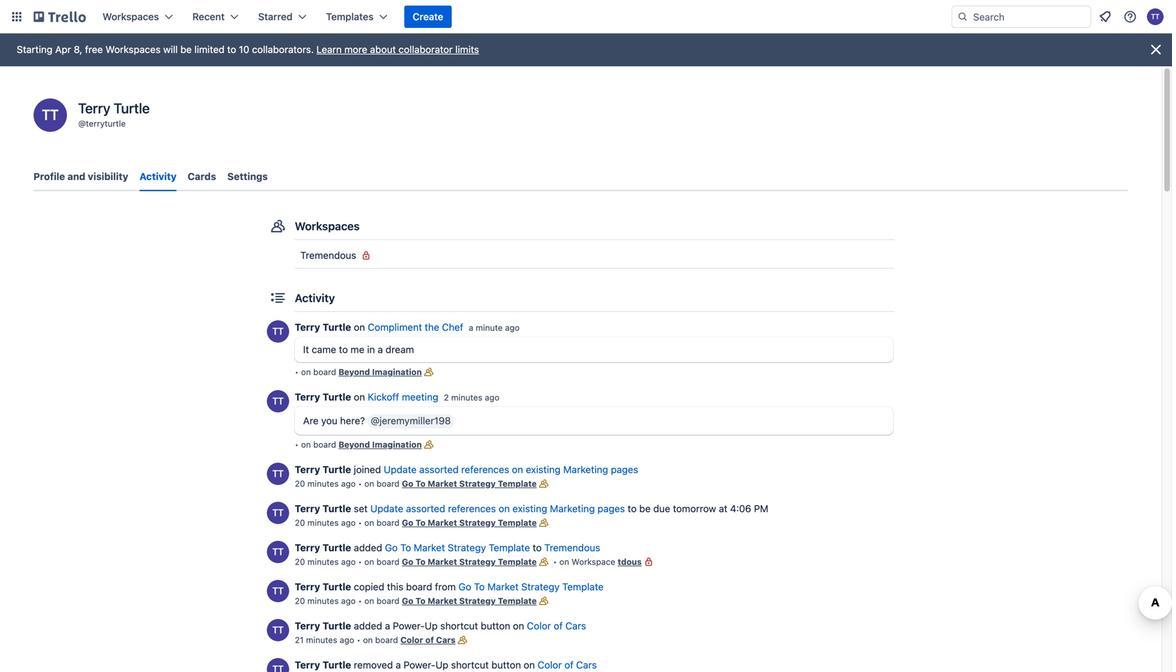 Task type: vqa. For each thing, say whether or not it's contained in the screenshot.
STARRED dropdown button
yes



Task type: describe. For each thing, give the bounding box(es) containing it.
compliment
[[368, 321, 422, 333]]

compliment the chef link
[[368, 321, 464, 333]]

to up terry turtle added go to market strategy template to tremendous
[[416, 518, 426, 528]]

minutes for set
[[308, 518, 339, 528]]

shortcut for removed a power-up shortcut button on
[[451, 659, 489, 671]]

settings
[[227, 171, 268, 182]]

minutes for added a power-up shortcut button on
[[306, 635, 338, 645]]

20 minutes ago link for set
[[295, 518, 356, 528]]

cards link
[[188, 164, 216, 189]]

terry turtle added go to market strategy template to tremendous
[[295, 542, 601, 554]]

a right removed
[[396, 659, 401, 671]]

copied
[[354, 581, 385, 593]]

pages for terry turtle set update assorted references on existing marketing pages to be due tomorrow at 4:06 pm
[[598, 503, 625, 515]]

up for added
[[425, 620, 438, 632]]

to left me
[[339, 344, 348, 355]]

set
[[354, 503, 368, 515]]

learn
[[317, 44, 342, 55]]

terry turtle set update assorted references on existing marketing pages to be due tomorrow at 4:06 pm
[[295, 503, 769, 515]]

up for removed
[[436, 659, 449, 671]]

from
[[435, 581, 456, 593]]

workspace
[[572, 557, 616, 567]]

20 minutes ago • on board go to market strategy template for set
[[295, 518, 537, 528]]

21
[[295, 635, 304, 645]]

profile and visibility link
[[34, 164, 128, 189]]

it came to me in a dream
[[303, 344, 414, 355]]

joined
[[354, 464, 381, 475]]

0 horizontal spatial be
[[181, 44, 192, 55]]

dream
[[386, 344, 414, 355]]

starting apr 8, free workspaces will be limited to 10 collaborators. learn more about collaborator limits
[[17, 44, 479, 55]]

assorted for joined
[[420, 464, 459, 475]]

to down terry turtle added go to market strategy template to tremendous
[[416, 557, 426, 567]]

strategy down terry turtle joined update assorted references on existing marketing pages
[[460, 479, 496, 489]]

shortcut for added a power-up shortcut button on
[[441, 620, 478, 632]]

3 20 from the top
[[295, 557, 305, 567]]

2 terry turtle (terryturtle) image from the top
[[267, 390, 289, 413]]

• on board beyond imagination for compliment the chef
[[295, 367, 422, 377]]

turtle for terry turtle set update assorted references on existing marketing pages to be due tomorrow at 4:06 pm
[[323, 503, 351, 515]]

profile and visibility
[[34, 171, 128, 182]]

minutes for copied this board from
[[308, 596, 339, 606]]

at
[[719, 503, 728, 515]]

market up from
[[414, 542, 445, 554]]

• on workspace tdous
[[551, 557, 642, 567]]

ago down set
[[341, 518, 356, 528]]

search image
[[958, 11, 969, 22]]

imagination for it came to me in a dream
[[372, 367, 422, 377]]

market down terry turtle joined update assorted references on existing marketing pages
[[428, 479, 457, 489]]

1 vertical spatial tremendous link
[[545, 542, 601, 554]]

this workspace is private. it's not indexed or visible to those outside the workspace. image
[[642, 555, 656, 569]]

all members of the workspace can see and edit this board. image for go to market strategy template
[[537, 555, 551, 569]]

and
[[68, 171, 85, 182]]

power- for removed
[[404, 659, 436, 671]]

terry turtle added a power-up shortcut button on color of cars
[[295, 620, 587, 632]]

all members of the workspace can see and edit this board. image for update assorted references on existing marketing pages
[[537, 477, 551, 491]]

beyond for it came to me in a dream
[[339, 367, 370, 377]]

workspaces button
[[94, 6, 181, 28]]

20 for copied this board from
[[295, 596, 305, 606]]

primary element
[[0, 0, 1173, 34]]

templates button
[[318, 6, 396, 28]]

tdous
[[618, 557, 642, 567]]

terry for terry turtle added go to market strategy template to tremendous
[[295, 542, 320, 554]]

20 for set
[[295, 518, 305, 528]]

references for set
[[448, 503, 496, 515]]

of for removed a power-up shortcut button on
[[565, 659, 574, 671]]

8,
[[74, 44, 82, 55]]

imagination for are you here?
[[372, 440, 422, 450]]

this
[[387, 581, 404, 593]]

kickoff meeting link
[[368, 391, 439, 403]]

terry for terry turtle set update assorted references on existing marketing pages to be due tomorrow at 4:06 pm
[[295, 503, 320, 515]]

visibility
[[88, 171, 128, 182]]

1 vertical spatial cars
[[436, 635, 456, 645]]

terry turtle joined update assorted references on existing marketing pages
[[295, 464, 639, 475]]

pm
[[754, 503, 769, 515]]

20 minutes ago • on board go to market strategy template for joined
[[295, 479, 537, 489]]

templates
[[326, 11, 374, 22]]

to left 10
[[227, 44, 236, 55]]

all members of the workspace can see and edit this board. image for update assorted references on existing marketing pages
[[537, 516, 551, 530]]

apr
[[55, 44, 71, 55]]

terry for terry turtle copied this board from go to market strategy template
[[295, 581, 320, 593]]

color of cars link for • on board
[[401, 635, 456, 645]]

turtle for terry turtle copied this board from go to market strategy template
[[323, 581, 351, 593]]

in
[[367, 344, 375, 355]]

collaborators.
[[252, 44, 314, 55]]

strategy up terry turtle added go to market strategy template to tremendous
[[460, 518, 496, 528]]

1 vertical spatial color
[[401, 635, 423, 645]]

• on board beyond imagination for kickoff meeting
[[295, 440, 422, 450]]

color for removed a power-up shortcut button on
[[538, 659, 562, 671]]

power- for added
[[393, 620, 425, 632]]

1 vertical spatial of
[[426, 635, 434, 645]]

starred
[[258, 11, 293, 22]]

all members of the workspace can see and edit this board. image up meeting
[[422, 365, 436, 379]]

strategy down • on workspace tdous
[[522, 581, 560, 593]]

go to market strategy template link for set
[[402, 518, 537, 528]]

turtle for terry turtle joined update assorted references on existing marketing pages
[[323, 464, 351, 475]]

strategy down terry turtle copied this board from go to market strategy template
[[460, 596, 496, 606]]

2 minutes ago link
[[444, 393, 500, 402]]

all members of the workspace can see and edit this board. image for go to market strategy template
[[537, 594, 551, 608]]

2
[[444, 393, 449, 402]]

turtle for terry turtle removed a power-up shortcut button on color of cars
[[323, 659, 351, 671]]

pages for terry turtle joined update assorted references on existing marketing pages
[[611, 464, 639, 475]]

me
[[351, 344, 365, 355]]

are
[[303, 415, 319, 427]]

terryturtle
[[86, 119, 126, 128]]

0 vertical spatial tremendous
[[301, 250, 357, 261]]

ago up removed
[[340, 635, 355, 645]]

a minute ago link
[[469, 323, 520, 333]]

to up this
[[401, 542, 411, 554]]

are you here? @jeremymiller198
[[303, 415, 451, 427]]

20 minutes ago • on board go to market strategy template for copied this board from
[[295, 596, 537, 606]]

terry for terry turtle removed a power-up shortcut button on color of cars
[[295, 659, 320, 671]]

turtle for terry turtle added a power-up shortcut button on color of cars
[[323, 620, 351, 632]]

terry for terry turtle on kickoff meeting 2 minutes ago
[[295, 391, 320, 403]]

terry turtle on kickoff meeting 2 minutes ago
[[295, 391, 500, 403]]

color of cars link for removed a power-up shortcut button on
[[538, 659, 597, 671]]

of for added a power-up shortcut button on
[[554, 620, 563, 632]]

create button
[[405, 6, 452, 28]]

2 vertical spatial workspaces
[[295, 220, 360, 233]]

activity link
[[140, 164, 177, 191]]

limits
[[456, 44, 479, 55]]

terry turtle (terryturtle) image for terry turtle copied this board from go to market strategy template
[[267, 580, 289, 602]]

chef
[[442, 321, 464, 333]]

0 vertical spatial tremendous link
[[295, 244, 895, 267]]

back to home image
[[34, 6, 86, 28]]

ago inside terry turtle on compliment the chef a minute ago
[[505, 323, 520, 333]]

existing for joined
[[526, 464, 561, 475]]

strategy down terry turtle added go to market strategy template to tremendous
[[460, 557, 496, 567]]

terry for terry turtle added a power-up shortcut button on color of cars
[[295, 620, 320, 632]]

limited
[[195, 44, 225, 55]]



Task type: locate. For each thing, give the bounding box(es) containing it.
power- up 21 minutes ago • on board color of cars
[[393, 620, 425, 632]]

go to market strategy template link down terry turtle added go to market strategy template to tremendous
[[402, 557, 537, 567]]

be left due
[[640, 503, 651, 515]]

color of cars link
[[527, 620, 587, 632], [401, 635, 456, 645], [538, 659, 597, 671]]

to right from
[[474, 581, 485, 593]]

workspaces up sm image
[[295, 220, 360, 233]]

open information menu image
[[1124, 10, 1138, 24]]

1 • on board beyond imagination from the top
[[295, 367, 422, 377]]

added up 21 minutes ago • on board color of cars
[[354, 620, 382, 632]]

1 vertical spatial button
[[492, 659, 521, 671]]

market up terry turtle added go to market strategy template to tremendous
[[428, 518, 457, 528]]

shortcut down terry turtle added a power-up shortcut button on color of cars
[[451, 659, 489, 671]]

go to market strategy template link down terry turtle joined update assorted references on existing marketing pages
[[402, 479, 537, 489]]

references down terry turtle joined update assorted references on existing marketing pages
[[448, 503, 496, 515]]

pages
[[611, 464, 639, 475], [598, 503, 625, 515]]

go to market strategy template link for added
[[402, 557, 537, 567]]

workspaces down workspaces popup button
[[106, 44, 161, 55]]

2 • on board beyond imagination from the top
[[295, 440, 422, 450]]

removed
[[354, 659, 393, 671]]

ago down joined
[[341, 479, 356, 489]]

1 vertical spatial existing
[[513, 503, 548, 515]]

market down terry turtle added go to market strategy template to tremendous
[[428, 557, 457, 567]]

0 vertical spatial pages
[[611, 464, 639, 475]]

1 vertical spatial up
[[436, 659, 449, 671]]

0 vertical spatial imagination
[[372, 367, 422, 377]]

go to market strategy template link down workspace
[[459, 581, 604, 593]]

learn more about collaborator limits link
[[317, 44, 479, 55]]

1 vertical spatial color of cars link
[[401, 635, 456, 645]]

cars
[[566, 620, 587, 632], [436, 635, 456, 645], [577, 659, 597, 671]]

power- down terry turtle added a power-up shortcut button on color of cars
[[404, 659, 436, 671]]

1 beyond imagination link from the top
[[339, 367, 422, 377]]

20 minutes ago • on board go to market strategy template down this
[[295, 596, 537, 606]]

2 vertical spatial cars
[[577, 659, 597, 671]]

terry turtle (terryturtle) image
[[1148, 8, 1164, 25], [34, 98, 67, 132], [267, 619, 289, 642], [267, 658, 289, 672]]

starting
[[17, 44, 53, 55]]

update assorted references on existing marketing pages link for joined
[[384, 464, 639, 475]]

cars for removed a power-up shortcut button on
[[577, 659, 597, 671]]

all members of the workspace can see and edit this board. image for color of cars
[[456, 633, 470, 647]]

settings link
[[227, 164, 268, 189]]

assorted for set
[[406, 503, 446, 515]]

0 vertical spatial of
[[554, 620, 563, 632]]

0 notifications image
[[1097, 8, 1114, 25]]

workspaces up the free
[[103, 11, 159, 22]]

4 20 minutes ago • on board go to market strategy template from the top
[[295, 596, 537, 606]]

strategy up terry turtle copied this board from go to market strategy template
[[448, 542, 486, 554]]

1 vertical spatial added
[[354, 620, 382, 632]]

turtle for terry turtle on compliment the chef a minute ago
[[323, 321, 351, 333]]

terry for terry turtle on compliment the chef a minute ago
[[295, 321, 320, 333]]

1 vertical spatial 20 minutes ago link
[[295, 518, 356, 528]]

terry for terry turtle joined update assorted references on existing marketing pages
[[295, 464, 320, 475]]

20 minutes ago • on board go to market strategy template up terry turtle added go to market strategy template to tremendous
[[295, 518, 537, 528]]

4:06
[[731, 503, 752, 515]]

2 imagination from the top
[[372, 440, 422, 450]]

assorted
[[420, 464, 459, 475], [406, 503, 446, 515]]

beyond imagination link down in
[[339, 367, 422, 377]]

3 20 minutes ago • on board go to market strategy template from the top
[[295, 557, 537, 567]]

all members of the workspace can see and edit this board. image
[[422, 438, 436, 452], [537, 477, 551, 491], [537, 555, 551, 569]]

cars for added a power-up shortcut button on
[[566, 620, 587, 632]]

up down from
[[425, 620, 438, 632]]

2 vertical spatial color of cars link
[[538, 659, 597, 671]]

recent button
[[184, 6, 247, 28]]

shortcut
[[441, 620, 478, 632], [451, 659, 489, 671]]

1 20 minutes ago link from the top
[[295, 479, 356, 489]]

be
[[181, 44, 192, 55], [640, 503, 651, 515]]

tremendous up workspace
[[545, 542, 601, 554]]

template
[[498, 479, 537, 489], [498, 518, 537, 528], [489, 542, 530, 554], [498, 557, 537, 567], [563, 581, 604, 593], [498, 596, 537, 606]]

update right joined
[[384, 464, 417, 475]]

20 minutes ago • on board go to market strategy template up this
[[295, 557, 537, 567]]

beyond imagination link down are you here? @jeremymiller198
[[339, 440, 422, 450]]

imagination down @jeremymiller198
[[372, 440, 422, 450]]

0 vertical spatial added
[[354, 542, 382, 554]]

1 added from the top
[[354, 542, 382, 554]]

beyond down me
[[339, 367, 370, 377]]

button
[[481, 620, 511, 632], [492, 659, 521, 671]]

to
[[416, 479, 426, 489], [416, 518, 426, 528], [401, 542, 411, 554], [416, 557, 426, 567], [474, 581, 485, 593], [416, 596, 426, 606]]

all members of the workspace can see and edit this board. image down terry turtle added a power-up shortcut button on color of cars
[[456, 633, 470, 647]]

existing for set
[[513, 503, 548, 515]]

20 minutes ago • on board go to market strategy template down joined
[[295, 479, 537, 489]]

20 for joined
[[295, 479, 305, 489]]

all members of the workspace can see and edit this board. image down terry turtle set update assorted references on existing marketing pages to be due tomorrow at 4:06 pm
[[537, 516, 551, 530]]

ago right 2
[[485, 393, 500, 402]]

go to market strategy template link for joined
[[402, 479, 537, 489]]

beyond imagination link for it came to me in a dream
[[339, 367, 422, 377]]

turtle for terry turtle @ terryturtle
[[114, 100, 150, 116]]

beyond for are you here?
[[339, 440, 370, 450]]

•
[[295, 367, 299, 377], [295, 440, 299, 450], [358, 479, 362, 489], [358, 518, 362, 528], [358, 557, 362, 567], [553, 557, 557, 567], [358, 596, 362, 606], [357, 635, 361, 645]]

0 vertical spatial assorted
[[420, 464, 459, 475]]

go to market strategy template link down terry turtle copied this board from go to market strategy template
[[402, 596, 537, 606]]

20 minutes ago link for joined
[[295, 479, 356, 489]]

marketing for terry turtle joined update assorted references on existing marketing pages
[[564, 464, 609, 475]]

update assorted references on existing marketing pages link
[[384, 464, 639, 475], [371, 503, 625, 515]]

1 vertical spatial references
[[448, 503, 496, 515]]

0 vertical spatial update assorted references on existing marketing pages link
[[384, 464, 639, 475]]

0 vertical spatial update
[[384, 464, 417, 475]]

more
[[345, 44, 368, 55]]

1 20 minutes ago • on board go to market strategy template from the top
[[295, 479, 537, 489]]

2 beyond from the top
[[339, 440, 370, 450]]

up down terry turtle added a power-up shortcut button on color of cars
[[436, 659, 449, 671]]

minutes for joined
[[308, 479, 339, 489]]

0 vertical spatial • on board beyond imagination
[[295, 367, 422, 377]]

tremendous
[[301, 250, 357, 261], [545, 542, 601, 554]]

profile
[[34, 171, 65, 182]]

20 minutes ago link up set
[[295, 479, 356, 489]]

1 beyond from the top
[[339, 367, 370, 377]]

power-
[[393, 620, 425, 632], [404, 659, 436, 671]]

go to market strategy template link up terry turtle copied this board from go to market strategy template
[[385, 542, 530, 554]]

1 vertical spatial marketing
[[550, 503, 595, 515]]

here?
[[340, 415, 365, 427]]

turtle for terry turtle added go to market strategy template to tremendous
[[323, 542, 351, 554]]

terry turtle on compliment the chef a minute ago
[[295, 321, 520, 333]]

0 vertical spatial all members of the workspace can see and edit this board. image
[[422, 438, 436, 452]]

• on board beyond imagination down here?
[[295, 440, 422, 450]]

5 terry turtle (terryturtle) image from the top
[[267, 541, 289, 563]]

update assorted references on existing marketing pages link up terry turtle set update assorted references on existing marketing pages to be due tomorrow at 4:06 pm
[[384, 464, 639, 475]]

0 vertical spatial be
[[181, 44, 192, 55]]

0 vertical spatial color
[[527, 620, 551, 632]]

1 vertical spatial activity
[[295, 291, 335, 305]]

2 20 from the top
[[295, 518, 305, 528]]

ago down 'copied' on the left bottom
[[341, 596, 356, 606]]

terry
[[78, 100, 110, 116], [295, 321, 320, 333], [295, 391, 320, 403], [295, 464, 320, 475], [295, 503, 320, 515], [295, 542, 320, 554], [295, 581, 320, 593], [295, 620, 320, 632], [295, 659, 320, 671]]

added up 'copied' on the left bottom
[[354, 542, 382, 554]]

1 20 from the top
[[295, 479, 305, 489]]

10
[[239, 44, 249, 55]]

0 vertical spatial color of cars link
[[527, 620, 587, 632]]

0 vertical spatial workspaces
[[103, 11, 159, 22]]

terry turtle (terryturtle) image for to
[[267, 541, 289, 563]]

terry for terry turtle @ terryturtle
[[78, 100, 110, 116]]

references up terry turtle set update assorted references on existing marketing pages to be due tomorrow at 4:06 pm
[[462, 464, 510, 475]]

assorted down @jeremymiller198
[[420, 464, 459, 475]]

1 vertical spatial update assorted references on existing marketing pages link
[[371, 503, 625, 515]]

0 horizontal spatial tremendous
[[301, 250, 357, 261]]

to up terry turtle added a power-up shortcut button on color of cars
[[416, 596, 426, 606]]

marketing up workspace
[[550, 503, 595, 515]]

beyond imagination link for are you here?
[[339, 440, 422, 450]]

1 vertical spatial beyond
[[339, 440, 370, 450]]

all members of the workspace can see and edit this board. image up terry turtle set update assorted references on existing marketing pages to be due tomorrow at 4:06 pm
[[537, 477, 551, 491]]

a up 21 minutes ago • on board color of cars
[[385, 620, 390, 632]]

ago inside terry turtle on kickoff meeting 2 minutes ago
[[485, 393, 500, 402]]

starred button
[[250, 6, 315, 28]]

assorted up terry turtle added go to market strategy template to tremendous
[[406, 503, 446, 515]]

2 beyond imagination link from the top
[[339, 440, 422, 450]]

2 vertical spatial color
[[538, 659, 562, 671]]

1 horizontal spatial be
[[640, 503, 651, 515]]

1 terry turtle (terryturtle) image from the top
[[267, 320, 289, 343]]

sm image
[[359, 249, 373, 262]]

1 vertical spatial pages
[[598, 503, 625, 515]]

2 added from the top
[[354, 620, 382, 632]]

0 horizontal spatial activity
[[140, 171, 177, 182]]

2 vertical spatial of
[[565, 659, 574, 671]]

board
[[313, 367, 336, 377], [313, 440, 336, 450], [377, 479, 400, 489], [377, 518, 400, 528], [377, 557, 400, 567], [406, 581, 433, 593], [377, 596, 400, 606], [375, 635, 398, 645]]

0 vertical spatial beyond
[[339, 367, 370, 377]]

1 horizontal spatial tremendous
[[545, 542, 601, 554]]

1 vertical spatial • on board beyond imagination
[[295, 440, 422, 450]]

go to market strategy template link up terry turtle added go to market strategy template to tremendous
[[402, 518, 537, 528]]

1 vertical spatial tremendous
[[545, 542, 601, 554]]

strategy
[[460, 479, 496, 489], [460, 518, 496, 528], [448, 542, 486, 554], [460, 557, 496, 567], [522, 581, 560, 593], [460, 596, 496, 606]]

shortcut down terry turtle copied this board from go to market strategy template
[[441, 620, 478, 632]]

marketing for terry turtle set update assorted references on existing marketing pages to be due tomorrow at 4:06 pm
[[550, 503, 595, 515]]

minutes inside terry turtle on kickoff meeting 2 minutes ago
[[451, 393, 483, 402]]

workspaces
[[103, 11, 159, 22], [106, 44, 161, 55], [295, 220, 360, 233]]

0 vertical spatial existing
[[526, 464, 561, 475]]

color for added a power-up shortcut button on
[[527, 620, 551, 632]]

marketing up terry turtle set update assorted references on existing marketing pages to be due tomorrow at 4:06 pm
[[564, 464, 609, 475]]

terry turtle (terryturtle) image for to be due tomorrow at 4:06 pm
[[267, 502, 289, 524]]

update assorted references on existing marketing pages link for set
[[371, 503, 625, 515]]

20 minutes ago link
[[295, 479, 356, 489], [295, 518, 356, 528]]

free
[[85, 44, 103, 55]]

kickoff
[[368, 391, 399, 403]]

1 vertical spatial assorted
[[406, 503, 446, 515]]

meeting
[[402, 391, 439, 403]]

20
[[295, 479, 305, 489], [295, 518, 305, 528], [295, 557, 305, 567], [295, 596, 305, 606]]

tomorrow
[[673, 503, 717, 515]]

all members of the workspace can see and edit this board. image down @jeremymiller198
[[422, 438, 436, 452]]

2 horizontal spatial of
[[565, 659, 574, 671]]

a inside terry turtle on compliment the chef a minute ago
[[469, 323, 474, 333]]

@
[[78, 119, 86, 128]]

be right will
[[181, 44, 192, 55]]

3 terry turtle (terryturtle) image from the top
[[267, 463, 289, 485]]

1 vertical spatial beyond imagination link
[[339, 440, 422, 450]]

go
[[402, 479, 414, 489], [402, 518, 414, 528], [385, 542, 398, 554], [402, 557, 414, 567], [459, 581, 472, 593], [402, 596, 414, 606]]

21 minutes ago • on board color of cars
[[295, 635, 456, 645]]

due
[[654, 503, 671, 515]]

1 vertical spatial workspaces
[[106, 44, 161, 55]]

update for joined
[[384, 464, 417, 475]]

1 horizontal spatial activity
[[295, 291, 335, 305]]

added for a
[[354, 620, 382, 632]]

terry inside terry turtle @ terryturtle
[[78, 100, 110, 116]]

• on board beyond imagination down it came to me in a dream
[[295, 367, 422, 377]]

the
[[425, 321, 440, 333]]

references for joined
[[462, 464, 510, 475]]

minutes
[[451, 393, 483, 402], [308, 479, 339, 489], [308, 518, 339, 528], [308, 557, 339, 567], [308, 596, 339, 606], [306, 635, 338, 645]]

2 vertical spatial all members of the workspace can see and edit this board. image
[[537, 555, 551, 569]]

all members of the workspace can see and edit this board. image down • on workspace tdous
[[537, 594, 551, 608]]

minute
[[476, 323, 503, 333]]

all members of the workspace can see and edit this board. image left workspace
[[537, 555, 551, 569]]

terry turtle copied this board from go to market strategy template
[[295, 581, 604, 593]]

activity left cards
[[140, 171, 177, 182]]

0 vertical spatial 20 minutes ago link
[[295, 479, 356, 489]]

tremendous left sm image
[[301, 250, 357, 261]]

4 terry turtle (terryturtle) image from the top
[[267, 502, 289, 524]]

1 vertical spatial update
[[371, 503, 404, 515]]

ago up 'copied' on the left bottom
[[341, 557, 356, 567]]

color of cars link for added a power-up shortcut button on
[[527, 620, 587, 632]]

ago
[[505, 323, 520, 333], [485, 393, 500, 402], [341, 479, 356, 489], [341, 518, 356, 528], [341, 557, 356, 567], [341, 596, 356, 606], [340, 635, 355, 645]]

button for removed a power-up shortcut button on
[[492, 659, 521, 671]]

2 20 minutes ago link from the top
[[295, 518, 356, 528]]

market right from
[[488, 581, 519, 593]]

a left minute
[[469, 323, 474, 333]]

20 minutes ago link down set
[[295, 518, 356, 528]]

activity
[[140, 171, 177, 182], [295, 291, 335, 305]]

you
[[321, 415, 338, 427]]

came
[[312, 344, 336, 355]]

1 vertical spatial shortcut
[[451, 659, 489, 671]]

a right in
[[378, 344, 383, 355]]

0 vertical spatial marketing
[[564, 464, 609, 475]]

4 20 from the top
[[295, 596, 305, 606]]

on
[[354, 321, 365, 333], [301, 367, 311, 377], [354, 391, 365, 403], [301, 440, 311, 450], [512, 464, 524, 475], [365, 479, 374, 489], [499, 503, 510, 515], [365, 518, 374, 528], [365, 557, 374, 567], [560, 557, 570, 567], [365, 596, 374, 606], [513, 620, 525, 632], [363, 635, 373, 645], [524, 659, 535, 671]]

imagination down dream
[[372, 367, 422, 377]]

create
[[413, 11, 444, 22]]

about
[[370, 44, 396, 55]]

references
[[462, 464, 510, 475], [448, 503, 496, 515]]

recent
[[193, 11, 225, 22]]

0 horizontal spatial of
[[426, 635, 434, 645]]

1 horizontal spatial of
[[554, 620, 563, 632]]

1 vertical spatial all members of the workspace can see and edit this board. image
[[537, 477, 551, 491]]

button for added a power-up shortcut button on
[[481, 620, 511, 632]]

update for set
[[371, 503, 404, 515]]

go to market strategy template link for copied this board from
[[402, 596, 537, 606]]

1 imagination from the top
[[372, 367, 422, 377]]

1 vertical spatial power-
[[404, 659, 436, 671]]

activity up it
[[295, 291, 335, 305]]

update right set
[[371, 503, 404, 515]]

0 vertical spatial button
[[481, 620, 511, 632]]

it
[[303, 344, 309, 355]]

0 vertical spatial up
[[425, 620, 438, 632]]

to left due
[[628, 503, 637, 515]]

to down terry turtle set update assorted references on existing marketing pages to be due tomorrow at 4:06 pm
[[533, 542, 542, 554]]

added
[[354, 542, 382, 554], [354, 620, 382, 632]]

1 vertical spatial be
[[640, 503, 651, 515]]

0 vertical spatial cars
[[566, 620, 587, 632]]

0 vertical spatial shortcut
[[441, 620, 478, 632]]

existing
[[526, 464, 561, 475], [513, 503, 548, 515]]

imagination
[[372, 367, 422, 377], [372, 440, 422, 450]]

turtle inside terry turtle @ terryturtle
[[114, 100, 150, 116]]

20 minutes ago • on board go to market strategy template
[[295, 479, 537, 489], [295, 518, 537, 528], [295, 557, 537, 567], [295, 596, 537, 606]]

1 vertical spatial imagination
[[372, 440, 422, 450]]

tdous link
[[618, 557, 642, 567]]

0 vertical spatial beyond imagination link
[[339, 367, 422, 377]]

ago right minute
[[505, 323, 520, 333]]

will
[[163, 44, 178, 55]]

0 vertical spatial power-
[[393, 620, 425, 632]]

update
[[384, 464, 417, 475], [371, 503, 404, 515]]

to
[[227, 44, 236, 55], [339, 344, 348, 355], [628, 503, 637, 515], [533, 542, 542, 554]]

2 20 minutes ago • on board go to market strategy template from the top
[[295, 518, 537, 528]]

collaborator
[[399, 44, 453, 55]]

0 vertical spatial activity
[[140, 171, 177, 182]]

market down from
[[428, 596, 457, 606]]

terry turtle (terryturtle) image
[[267, 320, 289, 343], [267, 390, 289, 413], [267, 463, 289, 485], [267, 502, 289, 524], [267, 541, 289, 563], [267, 580, 289, 602]]

beyond imagination link
[[339, 367, 422, 377], [339, 440, 422, 450]]

added for go
[[354, 542, 382, 554]]

beyond down here?
[[339, 440, 370, 450]]

6 terry turtle (terryturtle) image from the top
[[267, 580, 289, 602]]

terry turtle @ terryturtle
[[78, 100, 150, 128]]

Search field
[[969, 6, 1091, 27]]

all members of the workspace can see and edit this board. image
[[422, 365, 436, 379], [537, 516, 551, 530], [537, 594, 551, 608], [456, 633, 470, 647]]

terry turtle removed a power-up shortcut button on color of cars
[[295, 659, 597, 671]]

to down terry turtle joined update assorted references on existing marketing pages
[[416, 479, 426, 489]]

update assorted references on existing marketing pages link down terry turtle joined update assorted references on existing marketing pages
[[371, 503, 625, 515]]

@jeremymiller198
[[371, 415, 451, 427]]

workspaces inside popup button
[[103, 11, 159, 22]]

terry turtle (terryturtle) image for terry turtle joined update assorted references on existing marketing pages
[[267, 463, 289, 485]]

cards
[[188, 171, 216, 182]]

turtle for terry turtle on kickoff meeting 2 minutes ago
[[323, 391, 351, 403]]

0 vertical spatial references
[[462, 464, 510, 475]]



